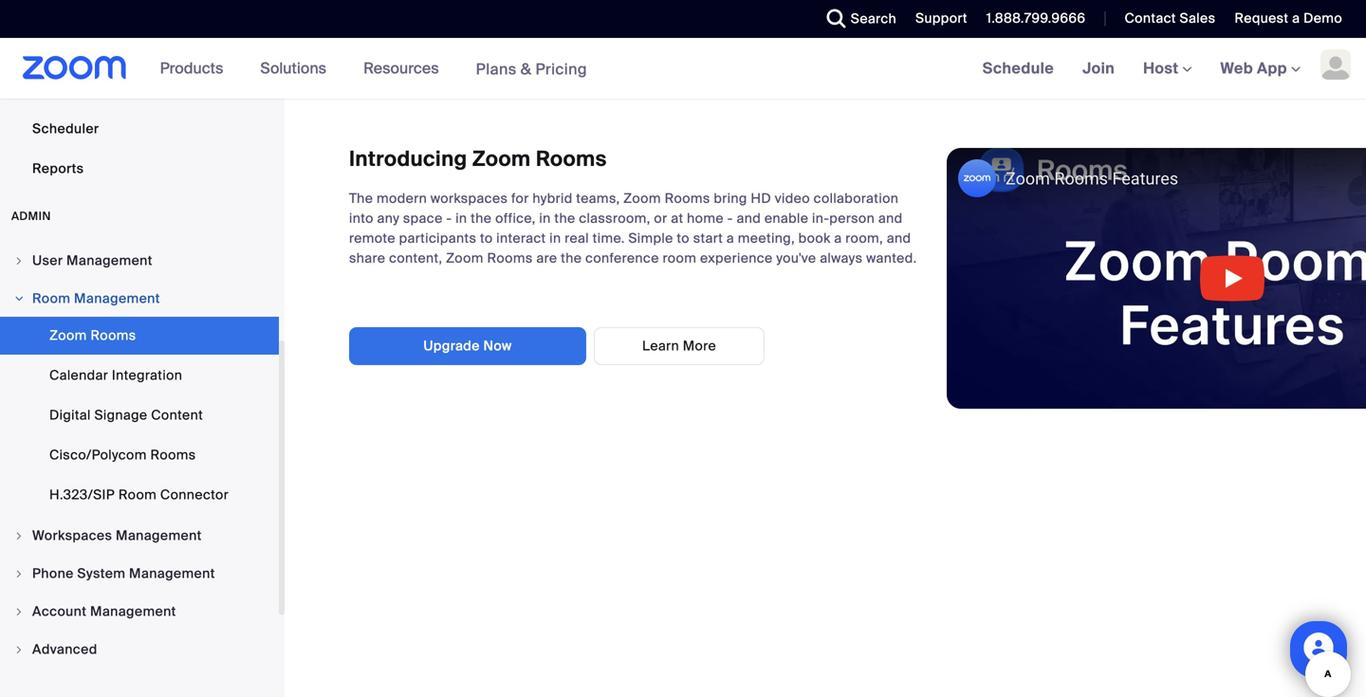 Task type: locate. For each thing, give the bounding box(es) containing it.
plans & pricing
[[476, 59, 587, 79]]

1 horizontal spatial to
[[677, 230, 690, 247]]

1 right image from the top
[[13, 255, 25, 267]]

a
[[1293, 9, 1300, 27], [727, 230, 735, 247], [834, 230, 842, 247]]

banner
[[0, 38, 1366, 100]]

phone system management
[[32, 565, 215, 583]]

right image for account management
[[13, 606, 25, 618]]

in down workspaces
[[456, 210, 467, 227]]

home
[[687, 210, 724, 227]]

admin
[[11, 209, 51, 223]]

management down phone system management menu item
[[90, 603, 176, 621]]

upgrade now link
[[349, 327, 586, 365]]

zoom up the or
[[624, 190, 661, 207]]

&
[[521, 59, 532, 79]]

banner containing products
[[0, 38, 1366, 100]]

scheduler link
[[0, 110, 279, 148]]

workspaces
[[431, 190, 508, 207]]

1 right image from the top
[[13, 293, 25, 305]]

management for user management
[[66, 252, 153, 270]]

calendar integration link
[[0, 357, 279, 395]]

right image for phone system management
[[13, 568, 25, 580]]

h.323/sip
[[49, 486, 115, 504]]

learn
[[642, 337, 679, 355]]

or
[[654, 210, 668, 227]]

support link
[[902, 0, 972, 38], [916, 9, 968, 27]]

and up the wanted.
[[887, 230, 911, 247]]

room management
[[32, 290, 160, 307]]

management up the room management on the left
[[66, 252, 153, 270]]

to up 'room'
[[677, 230, 690, 247]]

side navigation navigation
[[0, 0, 285, 697]]

the down workspaces
[[471, 210, 492, 227]]

zoom rooms link
[[0, 317, 279, 355]]

right image inside phone system management menu item
[[13, 568, 25, 580]]

right image inside account management menu item
[[13, 606, 25, 618]]

system
[[77, 565, 126, 583]]

right image left advanced at the bottom of the page
[[13, 644, 25, 656]]

search
[[851, 10, 897, 28]]

room management menu
[[0, 317, 279, 516]]

2 to from the left
[[677, 230, 690, 247]]

phone
[[32, 565, 74, 583]]

a up always
[[834, 230, 842, 247]]

admin menu menu
[[0, 243, 279, 670]]

right image left workspaces
[[13, 530, 25, 542]]

rooms
[[536, 146, 607, 173], [665, 190, 710, 207], [487, 250, 533, 267], [91, 327, 136, 344], [150, 446, 196, 464]]

introducing
[[349, 146, 467, 173]]

right image left account
[[13, 606, 25, 618]]

management down workspaces management menu item
[[129, 565, 215, 583]]

the
[[471, 210, 492, 227], [554, 210, 576, 227], [561, 250, 582, 267]]

the
[[349, 190, 373, 207]]

management for room management
[[74, 290, 160, 307]]

request a demo
[[1235, 9, 1343, 27]]

right image inside workspaces management menu item
[[13, 530, 25, 542]]

wanted.
[[866, 250, 917, 267]]

0 vertical spatial room
[[32, 290, 71, 307]]

- down bring
[[727, 210, 733, 227]]

3 right image from the top
[[13, 644, 25, 656]]

0 horizontal spatial to
[[480, 230, 493, 247]]

-
[[446, 210, 452, 227], [727, 210, 733, 227]]

management up phone system management menu item
[[116, 527, 202, 545]]

in-
[[812, 210, 830, 227]]

1 horizontal spatial a
[[834, 230, 842, 247]]

1 vertical spatial right image
[[13, 530, 25, 542]]

the modern workspaces for hybrid teams, zoom rooms bring hd video collaboration into any space - in the office, in the classroom, or at home - and enable in-person and remote participants to interact in real time. simple to start a meeting, book a room, and share content, zoom rooms are the conference room experience you've always wanted.
[[349, 190, 917, 267]]

right image inside user management menu item
[[13, 255, 25, 267]]

a left demo
[[1293, 9, 1300, 27]]

and down hd
[[737, 210, 761, 227]]

the down the real
[[561, 250, 582, 267]]

room down user
[[32, 290, 71, 307]]

pricing
[[536, 59, 587, 79]]

2 right image from the top
[[13, 530, 25, 542]]

right image
[[13, 255, 25, 267], [13, 530, 25, 542], [13, 644, 25, 656]]

a up experience
[[727, 230, 735, 247]]

user management menu item
[[0, 243, 279, 279]]

room
[[32, 290, 71, 307], [118, 486, 157, 504]]

2 vertical spatial right image
[[13, 644, 25, 656]]

right image
[[13, 293, 25, 305], [13, 568, 25, 580], [13, 606, 25, 618]]

0 horizontal spatial a
[[727, 230, 735, 247]]

zoom inside 'link'
[[49, 327, 87, 344]]

1 horizontal spatial room
[[118, 486, 157, 504]]

zoom up 'calendar'
[[49, 327, 87, 344]]

interact
[[497, 230, 546, 247]]

account
[[32, 603, 87, 621]]

0 horizontal spatial room
[[32, 290, 71, 307]]

right image inside "room management" menu item
[[13, 293, 25, 305]]

plans & pricing link
[[476, 59, 587, 79], [476, 59, 587, 79]]

join
[[1083, 58, 1115, 78]]

1.888.799.9666 button
[[972, 0, 1091, 38], [987, 9, 1086, 27]]

profile picture image
[[1321, 49, 1351, 80]]

0 vertical spatial right image
[[13, 255, 25, 267]]

- up participants
[[446, 210, 452, 227]]

zoom rooms
[[49, 327, 136, 344]]

and up "room,"
[[879, 210, 903, 227]]

hybrid
[[533, 190, 573, 207]]

classroom,
[[579, 210, 651, 227]]

right image left user
[[13, 255, 25, 267]]

1 vertical spatial right image
[[13, 568, 25, 580]]

2 vertical spatial right image
[[13, 606, 25, 618]]

1.888.799.9666 button up schedule
[[972, 0, 1091, 38]]

rooms up calendar integration
[[91, 327, 136, 344]]

2 right image from the top
[[13, 568, 25, 580]]

space
[[403, 210, 443, 227]]

schedule
[[983, 58, 1054, 78]]

join link
[[1069, 38, 1129, 99]]

in
[[456, 210, 467, 227], [539, 210, 551, 227], [550, 230, 561, 247]]

1 vertical spatial room
[[118, 486, 157, 504]]

for
[[512, 190, 529, 207]]

1 horizontal spatial -
[[727, 210, 733, 227]]

right image left phone
[[13, 568, 25, 580]]

0 vertical spatial right image
[[13, 293, 25, 305]]

to
[[480, 230, 493, 247], [677, 230, 690, 247]]

and
[[737, 210, 761, 227], [879, 210, 903, 227], [887, 230, 911, 247]]

room down cisco/polycom rooms link
[[118, 486, 157, 504]]

cisco/polycom
[[49, 446, 147, 464]]

user management
[[32, 252, 153, 270]]

right image left the room management on the left
[[13, 293, 25, 305]]

management up zoom rooms 'link'
[[74, 290, 160, 307]]

management
[[66, 252, 153, 270], [74, 290, 160, 307], [116, 527, 202, 545], [129, 565, 215, 583], [90, 603, 176, 621]]

cisco/polycom rooms link
[[0, 437, 279, 474]]

request a demo link
[[1221, 0, 1366, 38], [1235, 9, 1343, 27]]

contact sales link
[[1111, 0, 1221, 38], [1125, 9, 1216, 27]]

personal menu menu
[[0, 0, 279, 190]]

digital
[[49, 407, 91, 424]]

meetings navigation
[[969, 38, 1366, 100]]

person
[[830, 210, 875, 227]]

modern
[[377, 190, 427, 207]]

bring
[[714, 190, 747, 207]]

right image for room management
[[13, 293, 25, 305]]

room inside menu item
[[32, 290, 71, 307]]

more
[[683, 337, 716, 355]]

into
[[349, 210, 374, 227]]

0 horizontal spatial -
[[446, 210, 452, 227]]

to left interact
[[480, 230, 493, 247]]

3 right image from the top
[[13, 606, 25, 618]]



Task type: describe. For each thing, give the bounding box(es) containing it.
in left the real
[[550, 230, 561, 247]]

settings link
[[0, 70, 279, 108]]

participants
[[399, 230, 477, 247]]

workspaces management menu item
[[0, 518, 279, 554]]

management for account management
[[90, 603, 176, 621]]

rooms inside 'link'
[[91, 327, 136, 344]]

in down hybrid
[[539, 210, 551, 227]]

management for workspaces management
[[116, 527, 202, 545]]

book
[[799, 230, 831, 247]]

product information navigation
[[146, 38, 602, 100]]

cisco/polycom rooms
[[49, 446, 196, 464]]

integration
[[112, 367, 182, 384]]

introducing zoom rooms
[[349, 146, 607, 173]]

contact
[[1125, 9, 1176, 27]]

signage
[[94, 407, 148, 424]]

at
[[671, 210, 684, 227]]

1 to from the left
[[480, 230, 493, 247]]

real
[[565, 230, 589, 247]]

learn more
[[642, 337, 716, 355]]

solutions button
[[260, 38, 335, 99]]

always
[[820, 250, 863, 267]]

zoom down participants
[[446, 250, 484, 267]]

digital signage content
[[49, 407, 203, 424]]

rooms down interact
[[487, 250, 533, 267]]

rooms up at
[[665, 190, 710, 207]]

collaboration
[[814, 190, 899, 207]]

share
[[349, 250, 386, 267]]

office,
[[495, 210, 536, 227]]

2 - from the left
[[727, 210, 733, 227]]

experience
[[700, 250, 773, 267]]

connector
[[160, 486, 229, 504]]

search button
[[813, 0, 902, 38]]

plans
[[476, 59, 517, 79]]

teams,
[[576, 190, 620, 207]]

1 - from the left
[[446, 210, 452, 227]]

schedule link
[[969, 38, 1069, 99]]

resources button
[[364, 38, 448, 99]]

upgrade now
[[424, 337, 512, 355]]

start
[[693, 230, 723, 247]]

workspaces management
[[32, 527, 202, 545]]

reports
[[32, 160, 84, 177]]

room inside "link"
[[118, 486, 157, 504]]

1.888.799.9666 button up schedule link
[[987, 9, 1086, 27]]

host
[[1144, 58, 1183, 78]]

any
[[377, 210, 400, 227]]

calendar integration
[[49, 367, 182, 384]]

time.
[[593, 230, 625, 247]]

products button
[[160, 38, 232, 99]]

learn more link
[[594, 327, 765, 365]]

user
[[32, 252, 63, 270]]

content,
[[389, 250, 443, 267]]

resources
[[364, 58, 439, 78]]

simple
[[629, 230, 673, 247]]

right image inside the "advanced" menu item
[[13, 644, 25, 656]]

app
[[1257, 58, 1288, 78]]

workspaces
[[32, 527, 112, 545]]

digital signage content link
[[0, 397, 279, 435]]

remote
[[349, 230, 396, 247]]

are
[[536, 250, 557, 267]]

right image for user
[[13, 255, 25, 267]]

you've
[[777, 250, 817, 267]]

conference
[[586, 250, 659, 267]]

zoom up for
[[473, 146, 531, 173]]

rooms down the content
[[150, 446, 196, 464]]

rooms up hybrid
[[536, 146, 607, 173]]

account management
[[32, 603, 176, 621]]

web
[[1221, 58, 1254, 78]]

upgrade
[[424, 337, 480, 355]]

host button
[[1144, 58, 1192, 78]]

h.323/sip room connector
[[49, 486, 229, 504]]

the up the real
[[554, 210, 576, 227]]

room
[[663, 250, 697, 267]]

web app button
[[1221, 58, 1301, 78]]

reports link
[[0, 150, 279, 188]]

zoom logo image
[[23, 56, 127, 80]]

support
[[916, 9, 968, 27]]

meeting,
[[738, 230, 795, 247]]

contact sales
[[1125, 9, 1216, 27]]

account management menu item
[[0, 594, 279, 630]]

hd
[[751, 190, 772, 207]]

2 horizontal spatial a
[[1293, 9, 1300, 27]]

1.888.799.9666
[[987, 9, 1086, 27]]

now
[[483, 337, 512, 355]]

room,
[[846, 230, 883, 247]]

advanced menu item
[[0, 632, 279, 668]]

solutions
[[260, 58, 327, 78]]

enable
[[765, 210, 809, 227]]

products
[[160, 58, 223, 78]]

room management menu item
[[0, 281, 279, 317]]

right image for workspaces
[[13, 530, 25, 542]]

web app
[[1221, 58, 1288, 78]]

advanced
[[32, 641, 97, 659]]

request
[[1235, 9, 1289, 27]]

demo
[[1304, 9, 1343, 27]]

sales
[[1180, 9, 1216, 27]]

phone system management menu item
[[0, 556, 279, 592]]



Task type: vqa. For each thing, say whether or not it's contained in the screenshot.
Workspaces Management's right image
yes



